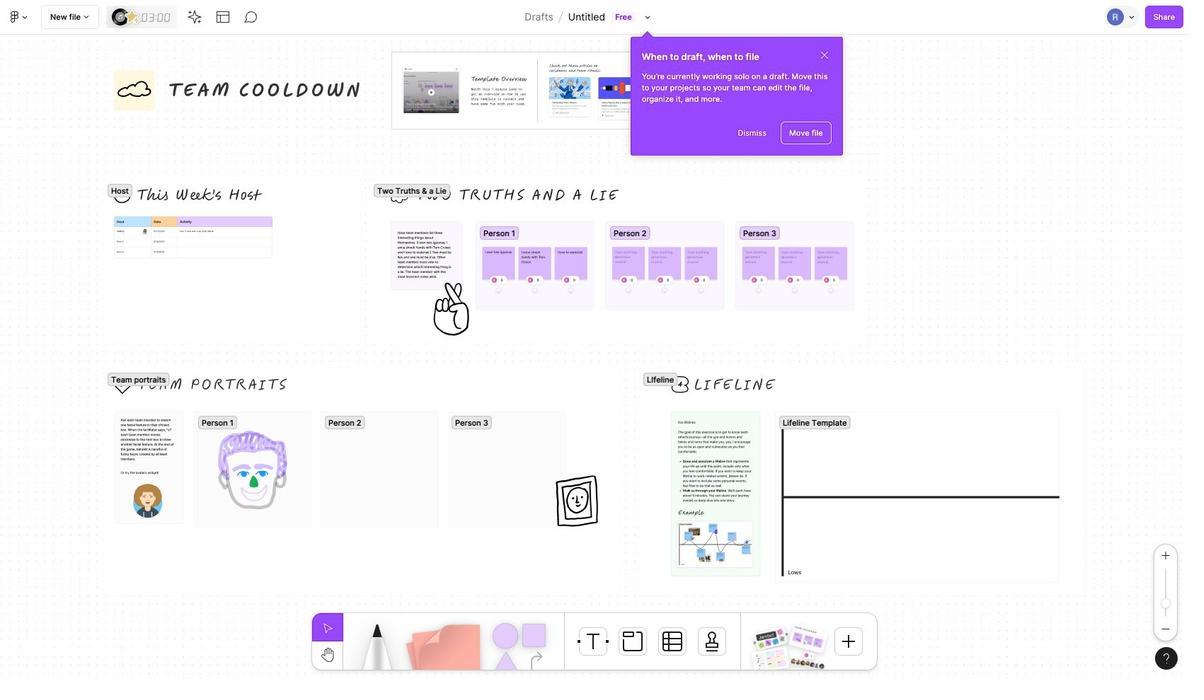 Task type: describe. For each thing, give the bounding box(es) containing it.
multiplayer tools image
[[1127, 0, 1139, 34]]

team charter image
[[752, 647, 790, 674]]

view comments image
[[244, 10, 259, 24]]



Task type: locate. For each thing, give the bounding box(es) containing it.
File name text field
[[568, 8, 606, 26]]

main toolbar region
[[0, 0, 1190, 35]]

team cooldown image
[[789, 625, 828, 654]]



Task type: vqa. For each thing, say whether or not it's contained in the screenshot.
File name "text box"
yes



